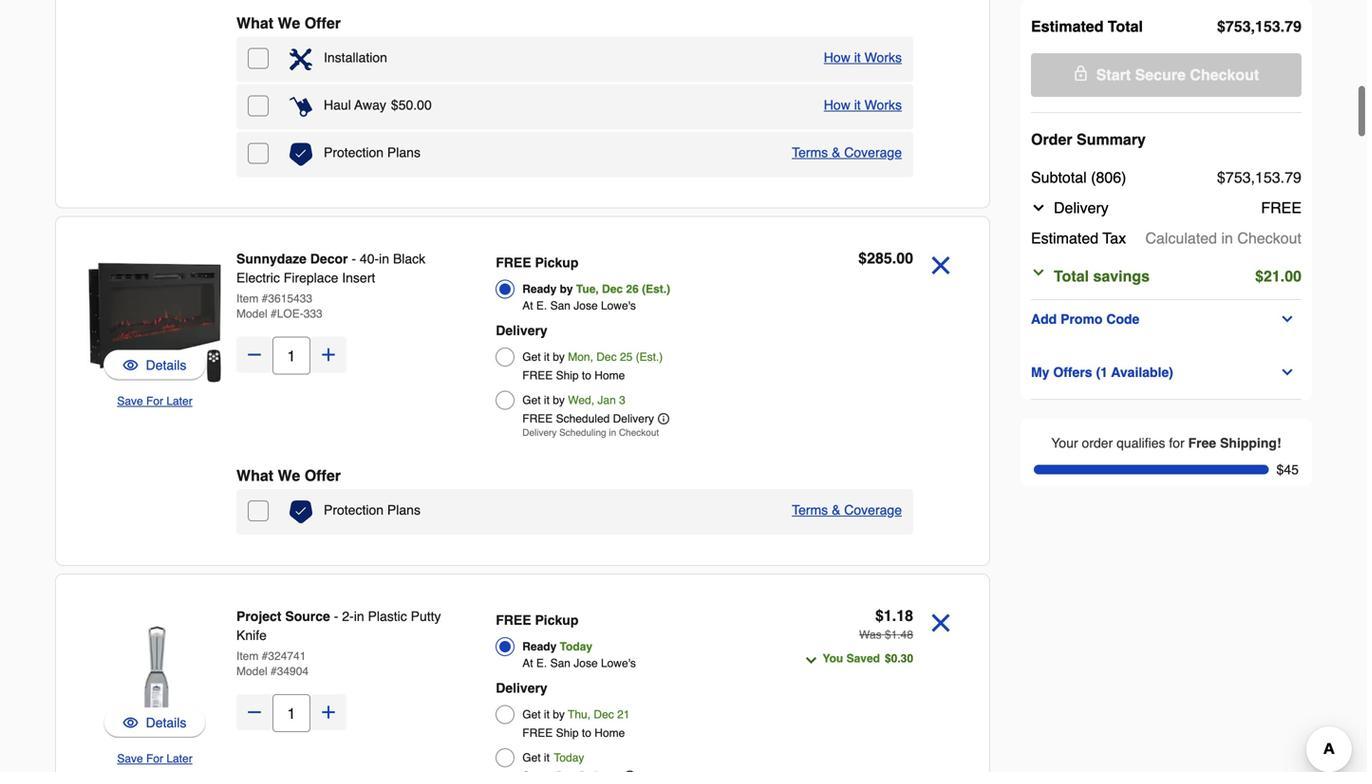 Task type: locate. For each thing, give the bounding box(es) containing it.
dec left 26
[[602, 283, 623, 296]]

jose down tue,
[[574, 299, 598, 312]]

0 vertical spatial minus image
[[245, 345, 264, 364]]

1 ready from the top
[[523, 283, 557, 296]]

checkout inside button
[[1190, 66, 1260, 84]]

we up protection plan filled image
[[278, 467, 300, 484]]

2 terms & coverage from the top
[[792, 502, 902, 518]]

e. down ready by tue, dec 26 (est.)
[[536, 299, 547, 312]]

delivery down ready today
[[496, 680, 548, 696]]

get for get it by thu, dec 21
[[523, 708, 541, 721]]

stepper number input field with increment and decrement buttons number field left plus icon
[[273, 337, 311, 375]]

1 vertical spatial home
[[595, 727, 625, 740]]

2 offer from the top
[[305, 467, 341, 484]]

2 free ship to home from the top
[[523, 727, 625, 740]]

1 vertical spatial plans
[[387, 502, 421, 518]]

chevron down image for add promo code
[[1280, 312, 1296, 327]]

(est.)
[[642, 283, 671, 296], [636, 350, 663, 364]]

1 horizontal spatial .00
[[892, 249, 914, 267]]

details right quickview icon
[[146, 715, 187, 730]]

2 ready from the top
[[523, 640, 557, 653]]

free down get it by wed, jan 3 on the left bottom
[[523, 412, 553, 425]]

2 jose from the top
[[574, 657, 598, 670]]

item down electric
[[236, 292, 259, 305]]

2 at from the top
[[523, 657, 533, 670]]

0 vertical spatial home
[[595, 369, 625, 382]]

chevron down image inside add promo code "link"
[[1280, 312, 1296, 327]]

in down free scheduled delivery
[[609, 427, 617, 438]]

0 vertical spatial offer
[[305, 14, 341, 32]]

we
[[278, 14, 300, 32], [278, 467, 300, 484]]

0 vertical spatial protection plans
[[324, 145, 421, 160]]

chevron down image up shipping!
[[1280, 365, 1296, 380]]

ready for 40-in black electric fireplace insert
[[523, 283, 557, 296]]

2 save from the top
[[117, 752, 143, 765]]

save for later button down quickview icon
[[117, 749, 192, 768]]

black
[[393, 251, 426, 266]]

753,153 up "start secure checkout" on the right top of the page
[[1226, 18, 1281, 35]]

save for later button
[[117, 392, 192, 411], [117, 749, 192, 768]]

how it works for installation
[[824, 50, 902, 65]]

$ 753,153 . 79 for (806)
[[1218, 169, 1302, 186]]

1 ship from the top
[[556, 369, 579, 382]]

dec left 25
[[597, 350, 617, 364]]

later down '40-in black electric fireplace insert' image
[[167, 395, 192, 408]]

save for later down quickview icon
[[117, 752, 192, 765]]

subtotal (806)
[[1031, 169, 1127, 186]]

at down ready today
[[523, 657, 533, 670]]

2 home from the top
[[595, 727, 625, 740]]

protection
[[324, 145, 384, 160], [324, 502, 384, 518]]

today up get it by thu, dec 21
[[560, 640, 593, 653]]

(1
[[1096, 365, 1108, 380]]

1 vertical spatial free ship to home
[[523, 727, 625, 740]]

source
[[285, 609, 330, 624]]

-
[[352, 251, 356, 266], [334, 609, 338, 624]]

1 protection plans from the top
[[324, 145, 421, 160]]

offer up protection plan filled image
[[305, 467, 341, 484]]

&
[[832, 145, 841, 160], [832, 502, 841, 518]]

home for 40-in black electric fireplace insert
[[595, 369, 625, 382]]

0 vertical spatial 1
[[884, 607, 892, 624]]

san for 2-in plastic putty knife
[[550, 657, 571, 670]]

2 vertical spatial checkout
[[619, 427, 659, 438]]

chevron down image
[[1031, 265, 1047, 280], [1280, 312, 1296, 327], [1280, 365, 1296, 380], [804, 653, 819, 668]]

free ship to home down mon,
[[523, 369, 625, 382]]

1 79 from the top
[[1285, 18, 1302, 35]]

delivery
[[1054, 199, 1109, 217], [496, 323, 548, 338], [613, 412, 654, 425], [523, 427, 557, 438], [496, 680, 548, 696]]

estimated down chevron down icon on the right of the page
[[1031, 229, 1099, 247]]

at e. san jose lowe's for 40-in black electric fireplace insert
[[523, 299, 636, 312]]

ship for 2-in plastic putty knife
[[556, 727, 579, 740]]

2 save for later button from the top
[[117, 749, 192, 768]]

later down the '2-in plastic putty knife' image
[[167, 752, 192, 765]]

chevron down image left you
[[804, 653, 819, 668]]

2 e. from the top
[[536, 657, 547, 670]]

get
[[523, 350, 541, 364], [523, 394, 541, 407], [523, 708, 541, 721], [523, 751, 541, 765]]

2 get from the top
[[523, 394, 541, 407]]

2 remove item image from the top
[[925, 607, 957, 639]]

40-
[[360, 251, 379, 266]]

1 vertical spatial 1
[[891, 628, 898, 642]]

1 how it works button from the top
[[824, 48, 902, 67]]

1 terms from the top
[[792, 145, 828, 160]]

terms for protection plan filled icon at the left
[[792, 145, 828, 160]]

1 horizontal spatial 21
[[1264, 267, 1281, 285]]

in for 2-in plastic putty knife
[[354, 609, 364, 624]]

jose down ready today
[[574, 657, 598, 670]]

remove item image right the "$ 285 .00"
[[925, 249, 957, 282]]

0 vertical spatial ship
[[556, 369, 579, 382]]

pickup up tue,
[[535, 255, 579, 270]]

1 vertical spatial 21
[[617, 708, 630, 721]]

2-
[[342, 609, 354, 624]]

minus image for 2-in plastic putty knife
[[245, 703, 264, 722]]

$45
[[1277, 462, 1299, 477]]

chevron down image down $ 21 .00
[[1280, 312, 1296, 327]]

1 get from the top
[[523, 350, 541, 364]]

total up start
[[1108, 18, 1143, 35]]

2 at e. san jose lowe's from the top
[[523, 657, 636, 670]]

0 vertical spatial terms & coverage button
[[792, 143, 902, 162]]

offers
[[1054, 365, 1093, 380]]

minus image
[[245, 345, 264, 364], [245, 703, 264, 722]]

dec for 40-in black electric fireplace insert
[[597, 350, 617, 364]]

- left 40-
[[352, 251, 356, 266]]

1 vertical spatial e.
[[536, 657, 547, 670]]

in for 40-in black electric fireplace insert
[[379, 251, 389, 266]]

1 vertical spatial what we offer
[[236, 467, 341, 484]]

sunnydaze
[[236, 251, 307, 266]]

2 plans from the top
[[387, 502, 421, 518]]

- left 2-
[[334, 609, 338, 624]]

1 left 48
[[891, 628, 898, 642]]

save for later down quickview image
[[117, 395, 192, 408]]

available)
[[1112, 365, 1174, 380]]

1 estimated from the top
[[1031, 18, 1104, 35]]

3
[[619, 394, 626, 407]]

save for later for 2-in plastic putty knife
[[117, 752, 192, 765]]

1 vertical spatial dec
[[597, 350, 617, 364]]

pickup for 2-in plastic putty knife
[[535, 613, 579, 628]]

info image
[[658, 413, 670, 425]]

1 later from the top
[[167, 395, 192, 408]]

add promo code link
[[1031, 308, 1302, 330]]

0 vertical spatial save for later
[[117, 395, 192, 408]]

1 horizontal spatial total
[[1108, 18, 1143, 35]]

2 coverage from the top
[[845, 502, 902, 518]]

1 vertical spatial we
[[278, 467, 300, 484]]

2 details from the top
[[146, 715, 187, 730]]

in inside the 2-in plastic putty knife
[[354, 609, 364, 624]]

#loe-
[[271, 307, 304, 321]]

1 home from the top
[[595, 369, 625, 382]]

how it works button
[[824, 48, 902, 67], [824, 95, 902, 114]]

1 vertical spatial pickup
[[535, 613, 579, 628]]

1 vertical spatial model
[[236, 665, 268, 678]]

lowe's for 40-in black electric fireplace insert
[[601, 299, 636, 312]]

1 vertical spatial save
[[117, 752, 143, 765]]

ready left tue,
[[523, 283, 557, 296]]

san down ready by tue, dec 26 (est.)
[[550, 299, 571, 312]]

today
[[560, 640, 593, 653], [554, 751, 584, 765]]

lowe's for 2-in plastic putty knife
[[601, 657, 636, 670]]

plus image
[[319, 345, 338, 364]]

jose
[[574, 299, 598, 312], [574, 657, 598, 670]]

1 $ 753,153 . 79 from the top
[[1218, 18, 1302, 35]]

quickview image
[[123, 356, 138, 375]]

$ 753,153 . 79
[[1218, 18, 1302, 35], [1218, 169, 1302, 186]]

chevron down image for my offers (1 available)
[[1280, 365, 1296, 380]]

calculated
[[1146, 229, 1218, 247]]

protection plan filled image
[[290, 143, 312, 166]]

$ 753,153 . 79 for total
[[1218, 18, 1302, 35]]

free ship to home
[[523, 369, 625, 382], [523, 727, 625, 740]]

ship down mon,
[[556, 369, 579, 382]]

2 works from the top
[[865, 97, 902, 113]]

0 vertical spatial &
[[832, 145, 841, 160]]

0 vertical spatial jose
[[574, 299, 598, 312]]

2 lowe's from the top
[[601, 657, 636, 670]]

what we offer
[[236, 14, 341, 32], [236, 467, 341, 484]]

terms
[[792, 145, 828, 160], [792, 502, 828, 518]]

1 save from the top
[[117, 395, 143, 408]]

dec right thu, at left
[[594, 708, 614, 721]]

2 pickup from the top
[[535, 613, 579, 628]]

what we offer up protection plan filled image
[[236, 467, 341, 484]]

to down get it by mon, dec 25 (est.)
[[582, 369, 592, 382]]

free ship to home down get it by thu, dec 21
[[523, 727, 625, 740]]

total down estimated tax
[[1054, 267, 1089, 285]]

get for get it by mon, dec 25 (est.)
[[523, 350, 541, 364]]

1 vertical spatial details
[[146, 715, 187, 730]]

1 vertical spatial how
[[824, 97, 851, 113]]

1 minus image from the top
[[245, 345, 264, 364]]

2 free pickup from the top
[[496, 613, 579, 628]]

1 vertical spatial jose
[[574, 657, 598, 670]]

2 $ 753,153 . 79 from the top
[[1218, 169, 1302, 186]]

it for mon, dec 25
[[544, 350, 550, 364]]

item inside item #3615433 model #loe-333
[[236, 292, 259, 305]]

0 vertical spatial remove item image
[[925, 249, 957, 282]]

1 vertical spatial terms
[[792, 502, 828, 518]]

haul away filled image
[[290, 95, 312, 118]]

start secure checkout button
[[1031, 53, 1302, 97]]

free pickup up ready today
[[496, 613, 579, 628]]

chevron down image inside my offers (1 available) link
[[1280, 365, 1296, 380]]

checkout right secure
[[1190, 66, 1260, 84]]

2 san from the top
[[550, 657, 571, 670]]

2 how from the top
[[824, 97, 851, 113]]

0 vertical spatial how it works
[[824, 50, 902, 65]]

1 vertical spatial lowe's
[[601, 657, 636, 670]]

1 how it works from the top
[[824, 50, 902, 65]]

1 vertical spatial works
[[865, 97, 902, 113]]

1 lowe's from the top
[[601, 299, 636, 312]]

add promo code
[[1031, 312, 1140, 327]]

1 save for later button from the top
[[117, 392, 192, 411]]

2 stepper number input field with increment and decrement buttons number field from the top
[[273, 694, 311, 732]]

1 terms & coverage from the top
[[792, 145, 902, 160]]

delivery left scheduling
[[523, 427, 557, 438]]

estimated up secure icon
[[1031, 18, 1104, 35]]

at e. san jose lowe's
[[523, 299, 636, 312], [523, 657, 636, 670]]

1 vertical spatial san
[[550, 657, 571, 670]]

installation
[[324, 50, 387, 65]]

offer up assembly icon
[[305, 14, 341, 32]]

free pickup
[[496, 255, 579, 270], [496, 613, 579, 628]]

estimated for estimated tax
[[1031, 229, 1099, 247]]

to down thu, at left
[[582, 727, 592, 740]]

protection plans down away
[[324, 145, 421, 160]]

e. down ready today
[[536, 657, 547, 670]]

save for later button for 40-in black electric fireplace insert
[[117, 392, 192, 411]]

0 vertical spatial pickup
[[535, 255, 579, 270]]

1 protection from the top
[[324, 145, 384, 160]]

qualifies
[[1117, 435, 1166, 451]]

save down quickview image
[[117, 395, 143, 408]]

what we offer up assembly icon
[[236, 14, 341, 32]]

by left wed,
[[553, 394, 565, 407]]

item inside item #324741 model #34904
[[236, 650, 259, 663]]

1 vertical spatial remove item image
[[925, 607, 957, 639]]

0 horizontal spatial -
[[334, 609, 338, 624]]

checkout
[[1190, 66, 1260, 84], [1238, 229, 1302, 247], [619, 427, 659, 438]]

model inside item #324741 model #34904
[[236, 665, 268, 678]]

protection down haul
[[324, 145, 384, 160]]

1 remove item image from the top
[[925, 249, 957, 282]]

how for installation
[[824, 50, 851, 65]]

2 model from the top
[[236, 665, 268, 678]]

2 item from the top
[[236, 650, 259, 663]]

by left thu, at left
[[553, 708, 565, 721]]

project
[[236, 609, 282, 624]]

0 vertical spatial item
[[236, 292, 259, 305]]

.00 for $ 285 .00
[[892, 249, 914, 267]]

2 save for later from the top
[[117, 752, 192, 765]]

at e. san jose lowe's down ready today
[[523, 657, 636, 670]]

item #3615433 model #loe-333
[[236, 292, 323, 321]]

item
[[236, 292, 259, 305], [236, 650, 259, 663]]

offer
[[305, 14, 341, 32], [305, 467, 341, 484]]

1 vertical spatial at
[[523, 657, 533, 670]]

scheduled
[[556, 412, 610, 425]]

753,153 up the calculated in checkout at the right top
[[1226, 169, 1281, 186]]

in left plastic
[[354, 609, 364, 624]]

1 vertical spatial 79
[[1285, 169, 1302, 186]]

0 vertical spatial what
[[236, 14, 274, 32]]

coverage for protection plan filled image
[[845, 502, 902, 518]]

secure image
[[1074, 66, 1089, 81]]

chevron down image for you saved
[[804, 653, 819, 668]]

0 vertical spatial how it works button
[[824, 48, 902, 67]]

2 how it works from the top
[[824, 97, 902, 113]]

works
[[865, 50, 902, 65], [865, 97, 902, 113]]

free up ready today
[[496, 613, 531, 628]]

protection plans right protection plan filled image
[[324, 502, 421, 518]]

how
[[824, 50, 851, 65], [824, 97, 851, 113]]

2 how it works button from the top
[[824, 95, 902, 114]]

2 ship from the top
[[556, 727, 579, 740]]

later
[[167, 395, 192, 408], [167, 752, 192, 765]]

0 vertical spatial protection
[[324, 145, 384, 160]]

753,153
[[1226, 18, 1281, 35], [1226, 169, 1281, 186]]

pickup for 40-in black electric fireplace insert
[[535, 255, 579, 270]]

0 vertical spatial coverage
[[845, 145, 902, 160]]

coverage for protection plan filled icon at the left
[[845, 145, 902, 160]]

1 free ship to home from the top
[[523, 369, 625, 382]]

0 vertical spatial 753,153
[[1226, 18, 1281, 35]]

code
[[1107, 312, 1140, 327]]

minus image down item #3615433 model #loe-333
[[245, 345, 264, 364]]

by left mon,
[[553, 350, 565, 364]]

2 753,153 from the top
[[1226, 169, 1281, 186]]

item for 40-in black electric fireplace insert
[[236, 292, 259, 305]]

#34904
[[271, 665, 309, 678]]

285
[[867, 249, 892, 267]]

- for 2-
[[334, 609, 338, 624]]

at e. san jose lowe's down tue,
[[523, 299, 636, 312]]

2 terms from the top
[[792, 502, 828, 518]]

753,153 for estimated total
[[1226, 18, 1281, 35]]

1 option group from the top
[[496, 249, 760, 444]]

0 vertical spatial later
[[167, 395, 192, 408]]

remove item image
[[925, 249, 957, 282], [925, 607, 957, 639]]

how it works for haul away
[[824, 97, 902, 113]]

1 at from the top
[[523, 299, 533, 312]]

1 vertical spatial save for later button
[[117, 749, 192, 768]]

1 vertical spatial 753,153
[[1226, 169, 1281, 186]]

home for 2-in plastic putty knife
[[595, 727, 625, 740]]

ready up get it by thu, dec 21
[[523, 640, 557, 653]]

save for 2-in plastic putty knife
[[117, 752, 143, 765]]

free up get it today
[[523, 727, 553, 740]]

get left mon,
[[523, 350, 541, 364]]

by
[[560, 283, 573, 296], [553, 350, 565, 364], [553, 394, 565, 407], [553, 708, 565, 721]]

my
[[1031, 365, 1050, 380]]

in inside "40-in black electric fireplace insert"
[[379, 251, 389, 266]]

checkout up $ 21 .00
[[1238, 229, 1302, 247]]

1 vertical spatial free pickup
[[496, 613, 579, 628]]

1 vertical spatial estimated
[[1031, 229, 1099, 247]]

(est.) right 26
[[642, 283, 671, 296]]

0 vertical spatial at e. san jose lowe's
[[523, 299, 636, 312]]

save
[[117, 395, 143, 408], [117, 752, 143, 765]]

1 works from the top
[[865, 50, 902, 65]]

2 later from the top
[[167, 752, 192, 765]]

753,153 for subtotal (806)
[[1226, 169, 1281, 186]]

what
[[236, 14, 274, 32], [236, 467, 274, 484]]

at for 2-in plastic putty knife
[[523, 657, 533, 670]]

1 to from the top
[[582, 369, 592, 382]]

0 vertical spatial terms
[[792, 145, 828, 160]]

2 terms & coverage button from the top
[[792, 500, 902, 519]]

how it works
[[824, 50, 902, 65], [824, 97, 902, 113]]

at down ready by tue, dec 26 (est.)
[[523, 299, 533, 312]]

0 horizontal spatial total
[[1054, 267, 1089, 285]]

.00
[[413, 97, 432, 113], [892, 249, 914, 267], [1281, 267, 1302, 285]]

2 option group from the top
[[496, 607, 760, 772]]

1 item from the top
[[236, 292, 259, 305]]

21 down the calculated in checkout at the right top
[[1264, 267, 1281, 285]]

1 & from the top
[[832, 145, 841, 160]]

1 save for later from the top
[[117, 395, 192, 408]]

1 pickup from the top
[[535, 255, 579, 270]]

coverage
[[845, 145, 902, 160], [845, 502, 902, 518]]

in left "black"
[[379, 251, 389, 266]]

0 vertical spatial at
[[523, 299, 533, 312]]

1 e. from the top
[[536, 299, 547, 312]]

(806)
[[1091, 169, 1127, 186]]

1 san from the top
[[550, 299, 571, 312]]

1 vertical spatial how it works button
[[824, 95, 902, 114]]

1 vertical spatial offer
[[305, 467, 341, 484]]

2 & from the top
[[832, 502, 841, 518]]

remove item image right 48
[[925, 607, 957, 639]]

1 vertical spatial $ 753,153 . 79
[[1218, 169, 1302, 186]]

1 terms & coverage button from the top
[[792, 143, 902, 162]]

stepper number input field with increment and decrement buttons number field left plus image
[[273, 694, 311, 732]]

by for mon, dec 25
[[553, 350, 565, 364]]

free pickup up tue,
[[496, 255, 579, 270]]

$ 753,153 . 79 up the calculated in checkout at the right top
[[1218, 169, 1302, 186]]

0 horizontal spatial .00
[[413, 97, 432, 113]]

at
[[523, 299, 533, 312], [523, 657, 533, 670]]

2 protection from the top
[[324, 502, 384, 518]]

1 at e. san jose lowe's from the top
[[523, 299, 636, 312]]

0 vertical spatial to
[[582, 369, 592, 382]]

pickup
[[535, 255, 579, 270], [535, 613, 579, 628]]

your order qualifies for free shipping!
[[1052, 435, 1282, 451]]

option group
[[496, 249, 760, 444], [496, 607, 760, 772]]

home down 25
[[595, 369, 625, 382]]

terms for protection plan filled image
[[792, 502, 828, 518]]

0 vertical spatial save for later button
[[117, 392, 192, 411]]

0 vertical spatial 79
[[1285, 18, 1302, 35]]

checkout inside option group
[[619, 427, 659, 438]]

0 vertical spatial model
[[236, 307, 268, 321]]

0 vertical spatial free pickup
[[496, 255, 579, 270]]

model inside item #3615433 model #loe-333
[[236, 307, 268, 321]]

model down #324741
[[236, 665, 268, 678]]

2 for from the top
[[146, 752, 163, 765]]

2 minus image from the top
[[245, 703, 264, 722]]

checkout down info icon
[[619, 427, 659, 438]]

1 vertical spatial -
[[334, 609, 338, 624]]

0 vertical spatial -
[[352, 251, 356, 266]]

1 coverage from the top
[[845, 145, 902, 160]]

$ 753,153 . 79 up "start secure checkout" on the right top of the page
[[1218, 18, 1302, 35]]

1 for from the top
[[146, 395, 163, 408]]

get down get it by thu, dec 21
[[523, 751, 541, 765]]

0 vertical spatial lowe's
[[601, 299, 636, 312]]

1 vertical spatial how it works
[[824, 97, 902, 113]]

2 estimated from the top
[[1031, 229, 1099, 247]]

1 free pickup from the top
[[496, 255, 579, 270]]

0 vertical spatial stepper number input field with increment and decrement buttons number field
[[273, 337, 311, 375]]

ship down get it by thu, dec 21
[[556, 727, 579, 740]]

home down get it by thu, dec 21
[[595, 727, 625, 740]]

get left wed,
[[523, 394, 541, 407]]

1 what from the top
[[236, 14, 274, 32]]

ship
[[556, 369, 579, 382], [556, 727, 579, 740]]

chevron down image
[[1031, 200, 1047, 216]]

plans
[[387, 145, 421, 160], [387, 502, 421, 518]]

lowe's up get it by thu, dec 21
[[601, 657, 636, 670]]

terms & coverage for protection plan filled icon at the left
[[792, 145, 902, 160]]

0 vertical spatial checkout
[[1190, 66, 1260, 84]]

1 vertical spatial coverage
[[845, 502, 902, 518]]

1 vertical spatial stepper number input field with increment and decrement buttons number field
[[273, 694, 311, 732]]

1 vertical spatial &
[[832, 502, 841, 518]]

1 vertical spatial ready
[[523, 640, 557, 653]]

san down ready today
[[550, 657, 571, 670]]

works for haul away
[[865, 97, 902, 113]]

.
[[1281, 18, 1285, 35], [1281, 169, 1285, 186], [892, 607, 897, 624], [898, 628, 901, 642], [898, 652, 901, 665]]

0 vertical spatial what we offer
[[236, 14, 341, 32]]

0 vertical spatial e.
[[536, 299, 547, 312]]

4 get from the top
[[523, 751, 541, 765]]

item down "knife"
[[236, 650, 259, 663]]

0 vertical spatial for
[[146, 395, 163, 408]]

0 vertical spatial details
[[146, 358, 187, 373]]

dec
[[602, 283, 623, 296], [597, 350, 617, 364], [594, 708, 614, 721]]

0 vertical spatial estimated
[[1031, 18, 1104, 35]]

1 753,153 from the top
[[1226, 18, 1281, 35]]

in right calculated
[[1222, 229, 1234, 247]]

ready today
[[523, 640, 593, 653]]

3 get from the top
[[523, 708, 541, 721]]

2 what from the top
[[236, 467, 274, 484]]

Stepper number input field with increment and decrement buttons number field
[[273, 337, 311, 375], [273, 694, 311, 732]]

0 vertical spatial $ 753,153 . 79
[[1218, 18, 1302, 35]]

e. for 2-in plastic putty knife
[[536, 657, 547, 670]]

2 we from the top
[[278, 467, 300, 484]]

0 horizontal spatial 21
[[617, 708, 630, 721]]

1 vertical spatial at e. san jose lowe's
[[523, 657, 636, 670]]

1 we from the top
[[278, 14, 300, 32]]

save down quickview icon
[[117, 752, 143, 765]]

1 vertical spatial protection plans
[[324, 502, 421, 518]]

1 vertical spatial terms & coverage
[[792, 502, 902, 518]]

0 vertical spatial (est.)
[[642, 283, 671, 296]]

estimated total
[[1031, 18, 1143, 35]]

1 stepper number input field with increment and decrement buttons number field from the top
[[273, 337, 311, 375]]

2 79 from the top
[[1285, 169, 1302, 186]]

0 vertical spatial san
[[550, 299, 571, 312]]

1 plans from the top
[[387, 145, 421, 160]]

2 to from the top
[[582, 727, 592, 740]]

2 vertical spatial dec
[[594, 708, 614, 721]]

terms & coverage
[[792, 145, 902, 160], [792, 502, 902, 518]]

jose for 2-in plastic putty knife
[[574, 657, 598, 670]]

0 vertical spatial free ship to home
[[523, 369, 625, 382]]

today down get it by thu, dec 21
[[554, 751, 584, 765]]

0 vertical spatial terms & coverage
[[792, 145, 902, 160]]

2 horizontal spatial .00
[[1281, 267, 1302, 285]]

at e. san jose lowe's for 2-in plastic putty knife
[[523, 657, 636, 670]]

2 protection plans from the top
[[324, 502, 421, 518]]

option group for 2-in plastic putty knife
[[496, 607, 760, 772]]

assembly image
[[290, 48, 312, 71]]

1 vertical spatial for
[[146, 752, 163, 765]]

remove item image for 2-in plastic putty knife
[[925, 607, 957, 639]]

1 details from the top
[[146, 358, 187, 373]]

minus image down item #324741 model #34904
[[245, 703, 264, 722]]

0 vertical spatial save
[[117, 395, 143, 408]]

1 what we offer from the top
[[236, 14, 341, 32]]

1 vertical spatial checkout
[[1238, 229, 1302, 247]]

for down '40-in black electric fireplace insert' image
[[146, 395, 163, 408]]

1 how from the top
[[824, 50, 851, 65]]

details button
[[104, 350, 206, 380], [123, 356, 187, 375], [104, 708, 206, 738], [123, 713, 187, 732]]

insert
[[342, 270, 375, 285]]

it for today
[[544, 751, 550, 765]]

1 vertical spatial to
[[582, 727, 592, 740]]

0 vertical spatial works
[[865, 50, 902, 65]]

21 right thu, at left
[[617, 708, 630, 721]]

save for later button down quickview image
[[117, 392, 192, 411]]

1 model from the top
[[236, 307, 268, 321]]

in
[[1222, 229, 1234, 247], [379, 251, 389, 266], [609, 427, 617, 438], [354, 609, 364, 624]]

we up assembly icon
[[278, 14, 300, 32]]

1 jose from the top
[[574, 299, 598, 312]]

1 horizontal spatial -
[[352, 251, 356, 266]]

shipping!
[[1220, 435, 1282, 451]]

electric
[[236, 270, 280, 285]]

protection plans
[[324, 145, 421, 160], [324, 502, 421, 518]]

protection right protection plan filled image
[[324, 502, 384, 518]]

model left "#loe-"
[[236, 307, 268, 321]]



Task type: describe. For each thing, give the bounding box(es) containing it.
how it works button for haul away
[[824, 95, 902, 114]]

tax
[[1103, 229, 1127, 247]]

25
[[620, 350, 633, 364]]

333
[[304, 307, 323, 321]]

- for 40-
[[352, 251, 356, 266]]

free
[[1189, 435, 1217, 451]]

in for calculated in checkout
[[1222, 229, 1234, 247]]

free scheduled delivery
[[523, 412, 654, 425]]

option group for 40-in black electric fireplace insert
[[496, 249, 760, 444]]

ready by tue, dec 26 (est.)
[[523, 283, 671, 296]]

works for installation
[[865, 50, 902, 65]]

how it works button for installation
[[824, 48, 902, 67]]

at for 40-in black electric fireplace insert
[[523, 299, 533, 312]]

jan
[[598, 394, 616, 407]]

stepper number input field with increment and decrement buttons number field for fireplace
[[273, 337, 311, 375]]

get it today
[[523, 751, 584, 765]]

checkout for calculated in checkout
[[1238, 229, 1302, 247]]

decor
[[310, 251, 348, 266]]

plans for protection plan filled icon at the left
[[387, 145, 421, 160]]

my offers (1 available)
[[1031, 365, 1174, 380]]

0 vertical spatial total
[[1108, 18, 1143, 35]]

order
[[1031, 131, 1073, 148]]

tue,
[[576, 283, 599, 296]]

putty
[[411, 609, 441, 624]]

delivery down 3
[[613, 412, 654, 425]]

& for protection plan filled icon at the left
[[832, 145, 841, 160]]

free up the calculated in checkout at the right top
[[1262, 199, 1302, 217]]

protection for protection plan filled icon at the left
[[324, 145, 384, 160]]

remove item image for 40-in black electric fireplace insert
[[925, 249, 957, 282]]

& for protection plan filled image
[[832, 502, 841, 518]]

for for 40-in black electric fireplace insert
[[146, 395, 163, 408]]

for for 2-in plastic putty knife
[[146, 752, 163, 765]]

promo
[[1061, 312, 1103, 327]]

terms & coverage button for protection plan filled image
[[792, 500, 902, 519]]

get for get it today
[[523, 751, 541, 765]]

79 for estimated total
[[1285, 18, 1302, 35]]

details for 2-in plastic putty knife
[[146, 715, 187, 730]]

40-in black electric fireplace insert image
[[86, 247, 223, 384]]

haul away $ 50 .00
[[324, 97, 432, 113]]

ready for 2-in plastic putty knife
[[523, 640, 557, 653]]

plus image
[[319, 703, 338, 722]]

thu,
[[568, 708, 591, 721]]

0
[[891, 652, 898, 665]]

protection plan filled image
[[290, 500, 312, 523]]

2 what we offer from the top
[[236, 467, 341, 484]]

start secure checkout
[[1097, 66, 1260, 84]]

2-in plastic putty knife image
[[86, 605, 223, 742]]

terms & coverage button for protection plan filled icon at the left
[[792, 143, 902, 162]]

2-in plastic putty knife
[[236, 609, 441, 643]]

free ship to home for 40-in black electric fireplace insert
[[523, 369, 625, 382]]

free up get it by wed, jan 3 on the left bottom
[[523, 369, 553, 382]]

san for 40-in black electric fireplace insert
[[550, 299, 571, 312]]

you saved $ 0 . 30
[[823, 652, 914, 665]]

scheduling
[[559, 427, 606, 438]]

fireplace
[[284, 270, 338, 285]]

protection for protection plan filled image
[[324, 502, 384, 518]]

quickview image
[[123, 713, 138, 732]]

haul
[[324, 97, 351, 113]]

checkout for start secure checkout
[[1190, 66, 1260, 84]]

you
[[823, 652, 844, 665]]

knife
[[236, 628, 267, 643]]

protection plans for protection plan filled image
[[324, 502, 421, 518]]

to for 40-in black electric fireplace insert
[[582, 369, 592, 382]]

protection plans for protection plan filled icon at the left
[[324, 145, 421, 160]]

total savings
[[1054, 267, 1150, 285]]

saved
[[847, 652, 880, 665]]

terms & coverage for protection plan filled image
[[792, 502, 902, 518]]

$ 1 . 18 was $ 1 . 48
[[860, 607, 914, 642]]

#324741
[[262, 650, 306, 663]]

order summary
[[1031, 131, 1146, 148]]

sunnydaze decor -
[[236, 251, 360, 266]]

26
[[626, 283, 639, 296]]

model for 2-in plastic putty knife
[[236, 665, 268, 678]]

get it by wed, jan 3
[[523, 394, 626, 407]]

1 offer from the top
[[305, 14, 341, 32]]

was
[[860, 628, 882, 642]]

get it by thu, dec 21
[[523, 708, 630, 721]]

estimated tax
[[1031, 229, 1127, 247]]

$ 285 .00
[[859, 249, 914, 267]]

ship for 40-in black electric fireplace insert
[[556, 369, 579, 382]]

.00 for $ 21 .00
[[1281, 267, 1302, 285]]

jose for 40-in black electric fireplace insert
[[574, 299, 598, 312]]

free ship to home for 2-in plastic putty knife
[[523, 727, 625, 740]]

plans for protection plan filled image
[[387, 502, 421, 518]]

by for thu, dec 21
[[553, 708, 565, 721]]

save for later button for 2-in plastic putty knife
[[117, 749, 192, 768]]

delivery down subtotal (806)
[[1054, 199, 1109, 217]]

it for thu, dec 21
[[544, 708, 550, 721]]

21 inside option group
[[617, 708, 630, 721]]

get for get it by wed, jan 3
[[523, 394, 541, 407]]

your
[[1052, 435, 1079, 451]]

stepper number input field with increment and decrement buttons number field for knife
[[273, 694, 311, 732]]

delivery up get it by mon, dec 25 (est.)
[[496, 323, 548, 338]]

item for 2-in plastic putty knife
[[236, 650, 259, 663]]

0 vertical spatial dec
[[602, 283, 623, 296]]

estimated for estimated total
[[1031, 18, 1104, 35]]

to for 2-in plastic putty knife
[[582, 727, 592, 740]]

model for 40-in black electric fireplace insert
[[236, 307, 268, 321]]

chevron down image up add
[[1031, 265, 1047, 280]]

e. for 40-in black electric fireplace insert
[[536, 299, 547, 312]]

delivery scheduling in checkout
[[523, 427, 659, 438]]

subtotal
[[1031, 169, 1087, 186]]

item #324741 model #34904
[[236, 650, 309, 678]]

79 for subtotal (806)
[[1285, 169, 1302, 186]]

$ 21 .00
[[1256, 267, 1302, 285]]

free pickup for 40-in black electric fireplace insert
[[496, 255, 579, 270]]

dec for 2-in plastic putty knife
[[594, 708, 614, 721]]

free up ready by tue, dec 26 (est.)
[[496, 255, 531, 270]]

calculated in checkout
[[1146, 229, 1302, 247]]

0 vertical spatial today
[[560, 640, 593, 653]]

#3615433
[[262, 292, 313, 305]]

plastic
[[368, 609, 407, 624]]

get it by mon, dec 25 (est.)
[[523, 350, 663, 364]]

wed,
[[568, 394, 595, 407]]

away
[[355, 97, 386, 113]]

my offers (1 available) link
[[1031, 361, 1302, 384]]

1 vertical spatial today
[[554, 751, 584, 765]]

secure
[[1135, 66, 1186, 84]]

add
[[1031, 312, 1057, 327]]

by left tue,
[[560, 283, 573, 296]]

mon,
[[568, 350, 594, 364]]

by for wed, jan 3
[[553, 394, 565, 407]]

how for haul away
[[824, 97, 851, 113]]

start
[[1097, 66, 1131, 84]]

savings
[[1094, 267, 1150, 285]]

later for 2-in plastic putty knife
[[167, 752, 192, 765]]

save for 40-in black electric fireplace insert
[[117, 395, 143, 408]]

30
[[901, 652, 914, 665]]

free pickup for 2-in plastic putty knife
[[496, 613, 579, 628]]

40-in black electric fireplace insert
[[236, 251, 426, 285]]

48
[[901, 628, 914, 642]]

for
[[1169, 435, 1185, 451]]

1 vertical spatial total
[[1054, 267, 1089, 285]]

order
[[1082, 435, 1113, 451]]

1 vertical spatial (est.)
[[636, 350, 663, 364]]

50
[[399, 97, 413, 113]]

summary
[[1077, 131, 1146, 148]]

save for later for 40-in black electric fireplace insert
[[117, 395, 192, 408]]

18
[[897, 607, 914, 624]]

it for wed, jan 3
[[544, 394, 550, 407]]

0 vertical spatial 21
[[1264, 267, 1281, 285]]

project source -
[[236, 609, 342, 624]]

later for 40-in black electric fireplace insert
[[167, 395, 192, 408]]

details for 40-in black electric fireplace insert
[[146, 358, 187, 373]]

minus image for 40-in black electric fireplace insert
[[245, 345, 264, 364]]



Task type: vqa. For each thing, say whether or not it's contained in the screenshot.
option group corresponding to 40-in Black Electric Fireplace Insert
yes



